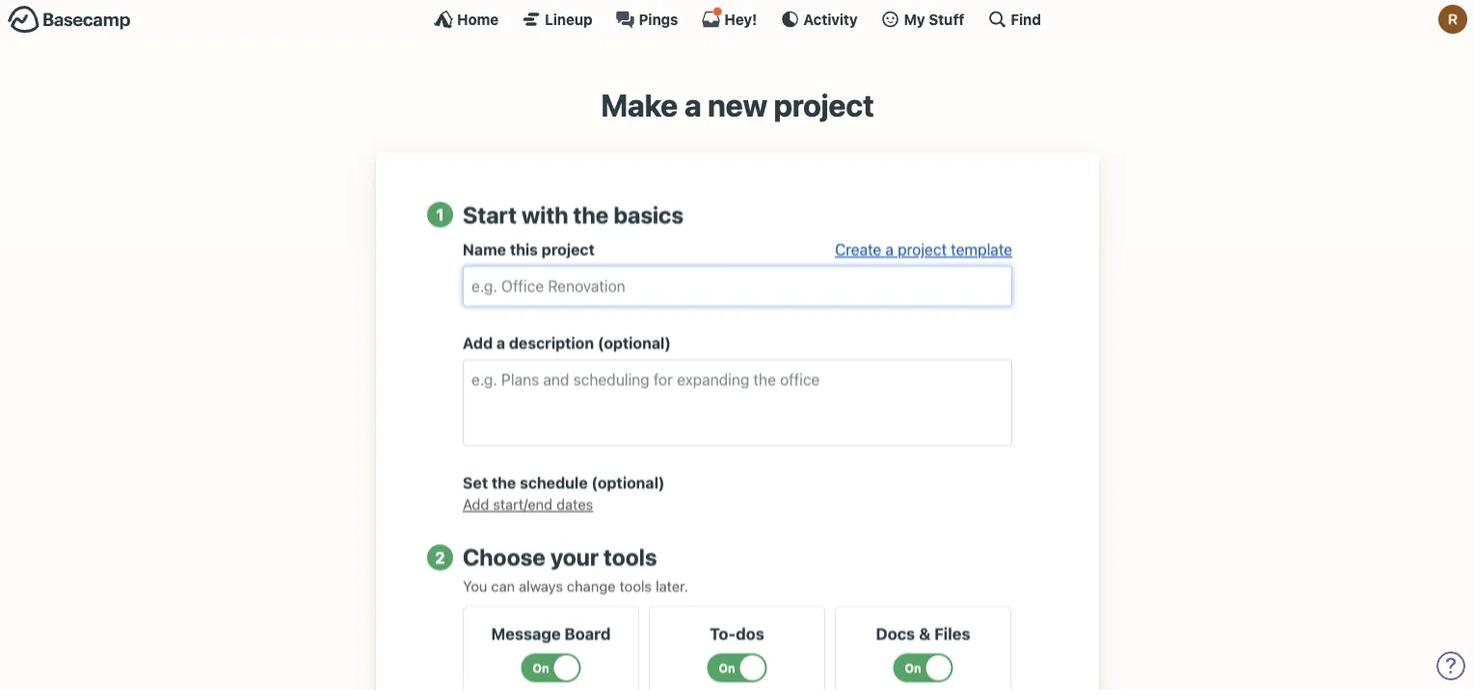 Task type: locate. For each thing, give the bounding box(es) containing it.
name this project
[[463, 241, 595, 259]]

a left description
[[497, 334, 505, 353]]

0 vertical spatial a
[[684, 87, 702, 123]]

this
[[510, 241, 538, 259]]

Add a description (optional) text field
[[463, 360, 1013, 447]]

2 horizontal spatial a
[[886, 241, 894, 259]]

&
[[919, 625, 931, 643]]

2 vertical spatial a
[[497, 334, 505, 353]]

a right the create
[[886, 241, 894, 259]]

0 horizontal spatial a
[[497, 334, 505, 353]]

0 vertical spatial add
[[463, 334, 493, 353]]

template
[[951, 241, 1013, 259]]

you can always change tools later.
[[463, 578, 688, 595]]

1
[[436, 205, 444, 224]]

always
[[519, 578, 563, 595]]

my stuff
[[904, 11, 965, 27]]

lineup link
[[522, 10, 593, 29]]

a
[[684, 87, 702, 123], [886, 241, 894, 259], [497, 334, 505, 353]]

2 add from the top
[[463, 496, 489, 513]]

2 horizontal spatial project
[[898, 241, 947, 259]]

description
[[509, 334, 594, 353]]

hey! button
[[702, 7, 757, 29]]

docs & files
[[876, 625, 971, 643]]

the right set on the bottom left of page
[[492, 474, 516, 493]]

board
[[565, 625, 611, 643]]

a for description
[[497, 334, 505, 353]]

project
[[774, 87, 874, 123], [542, 241, 595, 259], [898, 241, 947, 259]]

tools left the later.
[[620, 578, 652, 595]]

0 vertical spatial tools
[[604, 544, 657, 571]]

add down set on the bottom left of page
[[463, 496, 489, 513]]

project left template
[[898, 241, 947, 259]]

0 horizontal spatial the
[[492, 474, 516, 493]]

1 vertical spatial tools
[[620, 578, 652, 595]]

Name this project text field
[[463, 266, 1013, 307]]

create a project template link
[[835, 241, 1013, 259]]

the right with on the top left
[[573, 201, 609, 228]]

create
[[835, 241, 882, 259]]

(optional)
[[598, 334, 671, 353], [592, 474, 665, 493]]

1 vertical spatial the
[[492, 474, 516, 493]]

(optional) right description
[[598, 334, 671, 353]]

0 vertical spatial (optional)
[[598, 334, 671, 353]]

project down start with the basics
[[542, 241, 595, 259]]

1 vertical spatial a
[[886, 241, 894, 259]]

pings button
[[616, 10, 678, 29]]

start with the basics
[[463, 201, 684, 228]]

create a project template
[[835, 241, 1013, 259]]

1 horizontal spatial a
[[684, 87, 702, 123]]

(optional) inside set the schedule (optional) add start/end dates
[[592, 474, 665, 493]]

activity
[[804, 11, 858, 27]]

to-dos
[[710, 625, 765, 643]]

add
[[463, 334, 493, 353], [463, 496, 489, 513]]

choose your tools
[[463, 544, 657, 571]]

add left description
[[463, 334, 493, 353]]

1 vertical spatial (optional)
[[592, 474, 665, 493]]

set
[[463, 474, 488, 493]]

lineup
[[545, 11, 593, 27]]

name
[[463, 241, 506, 259]]

tools up change
[[604, 544, 657, 571]]

pings
[[639, 11, 678, 27]]

0 horizontal spatial project
[[542, 241, 595, 259]]

message board
[[491, 625, 611, 643]]

find button
[[988, 10, 1042, 29]]

a left new
[[684, 87, 702, 123]]

(optional) up dates
[[592, 474, 665, 493]]

(optional) for set the schedule (optional) add start/end dates
[[592, 474, 665, 493]]

files
[[935, 625, 971, 643]]

the
[[573, 201, 609, 228], [492, 474, 516, 493]]

a for project
[[886, 241, 894, 259]]

0 vertical spatial the
[[573, 201, 609, 228]]

1 horizontal spatial the
[[573, 201, 609, 228]]

1 vertical spatial add
[[463, 496, 489, 513]]

project down activity link
[[774, 87, 874, 123]]

dates
[[557, 496, 593, 513]]

tools
[[604, 544, 657, 571], [620, 578, 652, 595]]



Task type: describe. For each thing, give the bounding box(es) containing it.
activity link
[[781, 10, 858, 29]]

basics
[[614, 201, 684, 228]]

find
[[1011, 11, 1042, 27]]

change
[[567, 578, 616, 595]]

message
[[491, 625, 561, 643]]

my stuff button
[[881, 10, 965, 29]]

the inside set the schedule (optional) add start/end dates
[[492, 474, 516, 493]]

project for create a project template
[[898, 241, 947, 259]]

your
[[551, 544, 599, 571]]

start/end
[[493, 496, 553, 513]]

docs
[[876, 625, 915, 643]]

start
[[463, 201, 517, 228]]

add a description (optional)
[[463, 334, 671, 353]]

choose
[[463, 544, 546, 571]]

ruby image
[[1439, 5, 1468, 34]]

my
[[904, 11, 926, 27]]

with
[[522, 201, 569, 228]]

add start/end dates link
[[463, 496, 593, 513]]

project for name this project
[[542, 241, 595, 259]]

to-
[[710, 625, 736, 643]]

home
[[457, 11, 499, 27]]

hey!
[[725, 11, 757, 27]]

new
[[708, 87, 768, 123]]

1 horizontal spatial project
[[774, 87, 874, 123]]

main element
[[0, 0, 1476, 38]]

can
[[491, 578, 515, 595]]

2
[[435, 548, 445, 567]]

stuff
[[929, 11, 965, 27]]

set the schedule (optional) add start/end dates
[[463, 474, 665, 513]]

add inside set the schedule (optional) add start/end dates
[[463, 496, 489, 513]]

1 add from the top
[[463, 334, 493, 353]]

dos
[[736, 625, 765, 643]]

later.
[[656, 578, 688, 595]]

(optional) for add a description (optional)
[[598, 334, 671, 353]]

a for new
[[684, 87, 702, 123]]

home link
[[434, 10, 499, 29]]

make
[[601, 87, 678, 123]]

schedule
[[520, 474, 588, 493]]

make a new project
[[601, 87, 874, 123]]

you
[[463, 578, 488, 595]]

switch accounts image
[[8, 5, 131, 35]]



Task type: vqa. For each thing, say whether or not it's contained in the screenshot.
SWITCH ACCOUNTS image
yes



